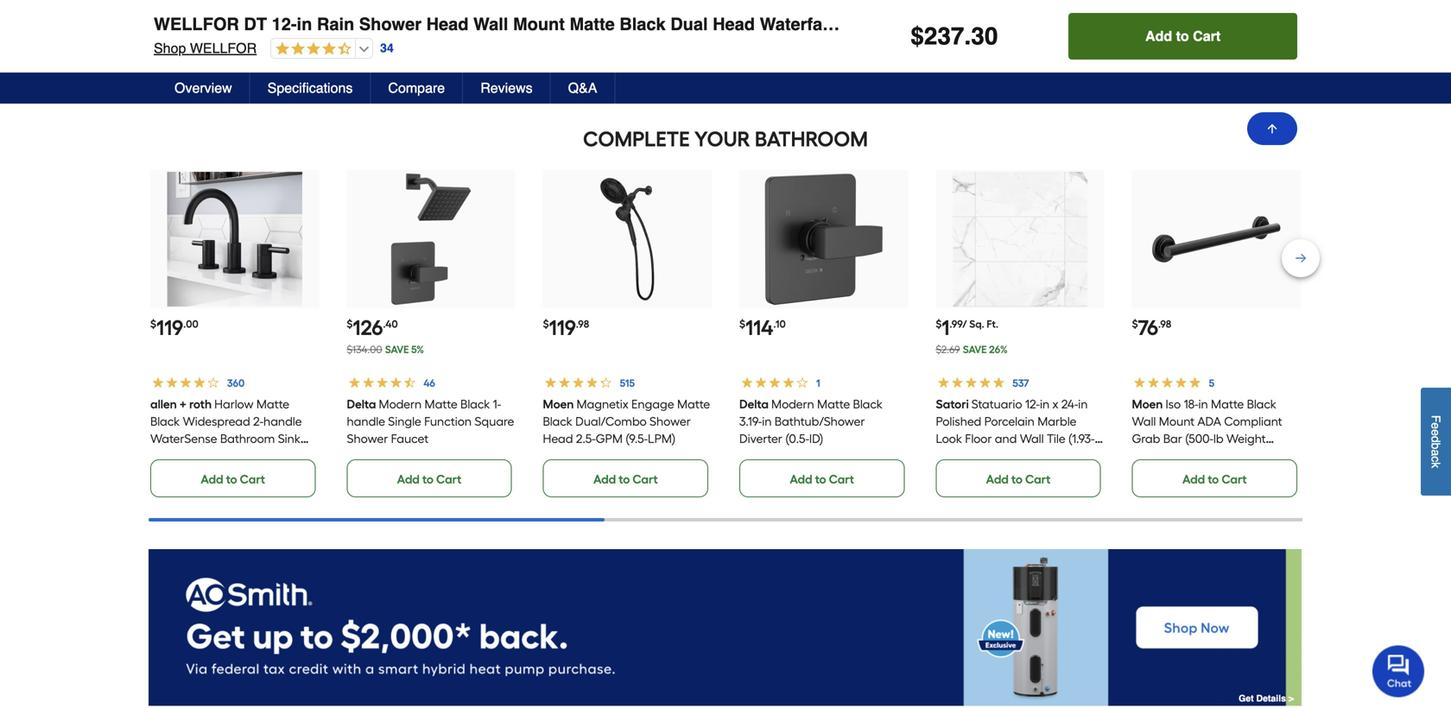 Task type: vqa. For each thing, say whether or not it's contained in the screenshot.
Home Décor & Furniture's chevron right icon
no



Task type: describe. For each thing, give the bounding box(es) containing it.
watersense
[[150, 432, 217, 446]]

77
[[384, 38, 405, 63]]

cart for harlow matte black widespread 2-handle watersense bathroom sink faucet with drain
[[240, 472, 265, 487]]

a
[[1429, 450, 1443, 456]]

delta modern matte black 3.19-in bathtub/shower diverter (0.5-id) image
[[756, 172, 891, 307]]

weight
[[1227, 432, 1266, 446]]

tile
[[1047, 432, 1066, 446]]

.
[[965, 22, 971, 50]]

1 list item from the left
[[605, 0, 792, 87]]

sq.
[[936, 449, 952, 464]]

black inside modern matte black 3.19-in bathtub/shower diverter (0.5-id)
[[853, 397, 883, 412]]

1-
[[493, 397, 501, 412]]

add to cart link inside 126 list item
[[347, 460, 512, 498]]

to for magnetix engage matte black dual/combo shower head 2.5-gpm (9.5-lpm)
[[619, 472, 630, 487]]

add for modern matte black 3.19-in bathtub/shower diverter (0.5-id)
[[790, 472, 813, 487]]

34
[[380, 41, 394, 55]]

$ 119 .00
[[150, 315, 199, 340]]

compliant
[[1224, 414, 1283, 429]]

0 vertical spatial 12-
[[272, 14, 297, 34]]

2.5-
[[576, 432, 596, 446]]

1 e from the top
[[1429, 423, 1443, 429]]

matte up the q&a
[[570, 14, 615, 34]]

shop wellfor
[[154, 40, 257, 56]]

12- inside 'statuario 12-in x 24-in polished porcelain marble look floor and wall tile (1.93- sq. ft/ piece)'
[[1025, 397, 1040, 412]]

built-
[[837, 14, 881, 34]]

overview
[[175, 80, 232, 96]]

1 119 list item from the left
[[150, 170, 319, 498]]

complete
[[583, 127, 690, 152]]

head for 12-
[[426, 14, 469, 34]]

126 list item
[[347, 170, 515, 498]]

black left the dual
[[620, 14, 666, 34]]

iso
[[1166, 397, 1181, 412]]

76
[[1138, 315, 1158, 340]]

in left x
[[1040, 397, 1050, 412]]

18-
[[1184, 397, 1199, 412]]

114
[[746, 315, 773, 340]]

.00
[[183, 318, 199, 330]]

marble
[[1038, 414, 1077, 429]]

add to cart for magnetix engage matte black dual/combo shower head 2.5-gpm (9.5-lpm)
[[594, 472, 658, 487]]

magnetix
[[577, 397, 629, 412]]

roth
[[189, 397, 212, 412]]

$ for $ 119 .98
[[543, 318, 549, 330]]

ft/
[[955, 449, 968, 464]]

+
[[180, 397, 187, 412]]

sink
[[278, 432, 301, 446]]

allen
[[150, 397, 177, 412]]

wall inside 'statuario 12-in x 24-in polished porcelain marble look floor and wall tile (1.93- sq. ft/ piece)'
[[1020, 432, 1044, 446]]

lpm)
[[648, 432, 676, 446]]

floor
[[965, 432, 992, 446]]

add to cart for iso 18-in matte black wall mount ada compliant grab bar (500-lb weight capacity)
[[1183, 472, 1247, 487]]

.98 for 119
[[576, 318, 589, 330]]

polished
[[936, 414, 981, 429]]

26%
[[989, 343, 1008, 356]]

function
[[424, 414, 472, 429]]

modern matte black 1- handle single function square shower faucet
[[347, 397, 514, 446]]

modern for single
[[379, 397, 422, 412]]

.40
[[383, 318, 398, 330]]

2 list item from the left
[[833, 0, 1020, 87]]

head for matte
[[543, 432, 573, 446]]

$ 126 .40
[[347, 315, 398, 340]]

f e e d b a c k
[[1429, 415, 1443, 468]]

diverter inside modern matte black 3.19-in bathtub/shower diverter (0.5-id)
[[739, 432, 783, 446]]

2 e from the top
[[1429, 429, 1443, 436]]

237 for .
[[924, 22, 965, 50]]

chat invite button image
[[1373, 645, 1425, 698]]

dt
[[244, 14, 267, 34]]

$2.69
[[936, 343, 960, 356]]

77 list item
[[378, 0, 565, 87]]

q&a button
[[551, 73, 615, 104]]

0 vertical spatial 2-
[[1135, 14, 1150, 34]]

included
[[1307, 14, 1378, 34]]

matte inside iso 18-in matte black wall mount ada compliant grab bar (500-lb weight capacity)
[[1211, 397, 1244, 412]]

with inside harlow matte black widespread 2-handle watersense bathroom sink faucet with drain
[[191, 449, 214, 464]]

$ for $ 77 $96.89 save $ 19.38
[[378, 41, 384, 53]]

$339.00
[[150, 65, 186, 78]]

126
[[353, 315, 383, 340]]

in
[[881, 14, 896, 34]]

ft.
[[987, 318, 999, 330]]

237 for .30
[[156, 38, 189, 63]]

$ 237 .30
[[150, 38, 204, 63]]

$ for $ 237 .30
[[150, 41, 156, 53]]

$134.00
[[347, 343, 382, 356]]

delta for handle
[[347, 397, 376, 412]]

in right x
[[1078, 397, 1088, 412]]

advertisement region
[[149, 550, 1303, 708]]

shower inside the magnetix engage matte black dual/combo shower head 2.5-gpm (9.5-lpm)
[[650, 414, 691, 429]]

compare
[[388, 80, 445, 96]]

square
[[475, 414, 514, 429]]

1 vertical spatial wellfor
[[190, 40, 257, 56]]

to for iso 18-in matte black wall mount ada compliant grab bar (500-lb weight capacity)
[[1208, 472, 1219, 487]]

$ for $ 237 . 30
[[911, 22, 924, 50]]

black inside iso 18-in matte black wall mount ada compliant grab bar (500-lb weight capacity)
[[1247, 397, 1277, 412]]

moen iso 18-in matte black wall mount ada compliant grab bar (500-lb weight capacity) image
[[1149, 172, 1284, 307]]

(1.93-
[[1068, 432, 1095, 446]]

0 horizontal spatial wall
[[473, 14, 508, 34]]

$ 237 . 30
[[911, 22, 998, 50]]

dual/combo
[[576, 414, 647, 429]]

119 for $ 119 .98
[[549, 315, 576, 340]]

shop
[[154, 40, 186, 56]]

$ for $ 114 .10
[[739, 318, 746, 330]]

$ 114 .10
[[739, 315, 786, 340]]

1 horizontal spatial diverter
[[1187, 14, 1253, 34]]

$96.89
[[378, 65, 408, 78]]

bathtub/shower
[[775, 414, 865, 429]]

q&a
[[568, 80, 597, 96]]

0 vertical spatial with
[[1095, 14, 1130, 34]]

gpm
[[596, 432, 623, 446]]

2 horizontal spatial head
[[713, 14, 755, 34]]

matte inside modern matte black 1- handle single function square shower faucet
[[424, 397, 457, 412]]

101.7
[[220, 65, 242, 78]]

allen + roth harlow matte black widespread 2-handle watersense bathroom sink faucet with drain image
[[167, 172, 302, 307]]

$2.69 save 26%
[[936, 343, 1008, 356]]

modern for bathtub/shower
[[771, 397, 814, 412]]

bathroom inside harlow matte black widespread 2-handle watersense bathroom sink faucet with drain
[[220, 432, 275, 446]]

dual
[[671, 14, 708, 34]]

handle inside modern matte black 1- handle single function square shower faucet
[[347, 414, 385, 429]]

to for modern matte black 3.19-in bathtub/shower diverter (0.5-id)
[[815, 472, 826, 487]]

save inside the 237 list item
[[189, 65, 212, 78]]

waterfall
[[760, 14, 832, 34]]

$134.00 save 5%
[[347, 343, 424, 356]]



Task type: locate. For each thing, give the bounding box(es) containing it.
head left 2.5-
[[543, 432, 573, 446]]

reviews
[[481, 80, 533, 96]]

2 horizontal spatial wall
[[1132, 414, 1156, 429]]

1 horizontal spatial delta
[[739, 397, 769, 412]]

in left bathtub/shower
[[762, 414, 772, 429]]

add to cart link down (9.5-
[[543, 460, 708, 498]]

save down $ 1 .99/ sq. ft.
[[963, 343, 987, 356]]

magnetix engage matte black dual/combo shower head 2.5-gpm (9.5-lpm)
[[543, 397, 710, 446]]

matte inside modern matte black 3.19-in bathtub/shower diverter (0.5-id)
[[817, 397, 850, 412]]

$ for $ 119 .00
[[150, 318, 156, 330]]

3.19-
[[739, 414, 762, 429]]

add to cart inside 114 list item
[[790, 472, 854, 487]]

modern
[[379, 397, 422, 412], [771, 397, 814, 412]]

cart right way
[[1193, 28, 1221, 44]]

119 list item
[[150, 170, 319, 498], [543, 170, 712, 498]]

0 horizontal spatial handle
[[263, 414, 302, 429]]

add
[[1146, 28, 1172, 44], [201, 472, 223, 487], [397, 472, 420, 487], [594, 472, 616, 487], [790, 472, 813, 487], [986, 472, 1009, 487], [1183, 472, 1205, 487]]

wellfor dt 12-in rain shower head wall mount matte black dual head waterfall built-in shower faucet system with 2-way diverter valve included
[[154, 14, 1378, 34]]

wall left tile
[[1020, 432, 1044, 446]]

$ inside $ 114 .10
[[739, 318, 746, 330]]

cart down weight
[[1222, 472, 1247, 487]]

$ for $ 76 .98
[[1132, 318, 1138, 330]]

add to cart link for $ 114 .10
[[739, 460, 905, 498]]

black left 1-
[[460, 397, 490, 412]]

cart for statuario 12-in x 24-in polished porcelain marble look floor and wall tile (1.93- sq. ft/ piece)
[[1025, 472, 1051, 487]]

faucet inside harlow matte black widespread 2-handle watersense bathroom sink faucet with drain
[[150, 449, 188, 464]]

delta up 3.19-
[[739, 397, 769, 412]]

.98 inside $ 119 .98
[[576, 318, 589, 330]]

2 119 from the left
[[549, 315, 576, 340]]

(500-
[[1185, 432, 1214, 446]]

0 vertical spatial faucet
[[968, 14, 1024, 34]]

2- down harlow
[[253, 414, 264, 429]]

1 vertical spatial mount
[[1159, 414, 1195, 429]]

wellfor up .30
[[154, 14, 239, 34]]

add to cart link down id)
[[739, 460, 905, 498]]

2 119 list item from the left
[[543, 170, 712, 498]]

black inside modern matte black 1- handle single function square shower faucet
[[460, 397, 490, 412]]

2-
[[1135, 14, 1150, 34], [253, 414, 264, 429]]

moen inside 76 list item
[[1132, 397, 1163, 412]]

f e e d b a c k button
[[1421, 388, 1451, 496]]

faucet for modern matte black 1- handle single function square shower faucet
[[391, 432, 428, 446]]

save inside '1' list item
[[963, 343, 987, 356]]

shower right sink
[[347, 432, 388, 446]]

.98 inside $ 76 .98
[[1158, 318, 1172, 330]]

2 save from the left
[[963, 343, 987, 356]]

2 modern from the left
[[771, 397, 814, 412]]

look
[[936, 432, 962, 446]]

delta inside 114 list item
[[739, 397, 769, 412]]

.98 for 76
[[1158, 318, 1172, 330]]

1 119 from the left
[[156, 315, 183, 340]]

add to cart link down and
[[936, 460, 1101, 498]]

cart for modern matte black 1- handle single function square shower faucet
[[436, 472, 462, 487]]

satori statuario 12-in x 24-in polished porcelain marble look floor and wall tile (1.93-sq. ft/ piece) image
[[953, 172, 1088, 307]]

1 horizontal spatial 2-
[[1135, 14, 1150, 34]]

0 vertical spatial mount
[[513, 14, 565, 34]]

12- left x
[[1025, 397, 1040, 412]]

0 horizontal spatial save
[[385, 343, 409, 356]]

wellfor
[[154, 14, 239, 34], [190, 40, 257, 56]]

matte inside the magnetix engage matte black dual/combo shower head 2.5-gpm (9.5-lpm)
[[677, 397, 710, 412]]

in inside iso 18-in matte black wall mount ada compliant grab bar (500-lb weight capacity)
[[1199, 397, 1208, 412]]

shower left .
[[901, 14, 964, 34]]

2 vertical spatial faucet
[[150, 449, 188, 464]]

porcelain
[[984, 414, 1035, 429]]

$ inside $ 119 .00
[[150, 318, 156, 330]]

matte up bathtub/shower
[[817, 397, 850, 412]]

capacity)
[[1132, 449, 1187, 464]]

cart inside '1' list item
[[1025, 472, 1051, 487]]

cart inside add to cart button
[[1193, 28, 1221, 44]]

diverter down 3.19-
[[739, 432, 783, 446]]

save for 1
[[963, 343, 987, 356]]

1 horizontal spatial with
[[1095, 14, 1130, 34]]

5 add to cart link from the left
[[936, 460, 1101, 498]]

drain
[[217, 449, 247, 464]]

$ inside $ 1 .99/ sq. ft.
[[936, 318, 942, 330]]

add inside add to cart button
[[1146, 28, 1172, 44]]

cart for magnetix engage matte black dual/combo shower head 2.5-gpm (9.5-lpm)
[[633, 472, 658, 487]]

lb
[[1214, 432, 1224, 446]]

your
[[695, 127, 750, 152]]

2- right "system"
[[1135, 14, 1150, 34]]

1 horizontal spatial faucet
[[391, 432, 428, 446]]

1 vertical spatial 2-
[[253, 414, 264, 429]]

237 inside list item
[[156, 38, 189, 63]]

$339.00 save $ 101.7
[[150, 65, 242, 78]]

ada
[[1198, 414, 1222, 429]]

faucet for harlow matte black widespread 2-handle watersense bathroom sink faucet with drain
[[150, 449, 188, 464]]

1 horizontal spatial bathroom
[[755, 127, 868, 152]]

0 horizontal spatial save
[[189, 65, 212, 78]]

0 horizontal spatial with
[[191, 449, 214, 464]]

e up the d
[[1429, 423, 1443, 429]]

6 add to cart link from the left
[[1132, 460, 1298, 498]]

add to cart inside '1' list item
[[986, 472, 1051, 487]]

1 horizontal spatial handle
[[347, 414, 385, 429]]

to inside 76 list item
[[1208, 472, 1219, 487]]

.98
[[576, 318, 589, 330], [1158, 318, 1172, 330]]

to inside 114 list item
[[815, 472, 826, 487]]

to inside '1' list item
[[1012, 472, 1023, 487]]

modern matte black 3.19-in bathtub/shower diverter (0.5-id)
[[739, 397, 883, 446]]

grab
[[1132, 432, 1161, 446]]

head right the dual
[[713, 14, 755, 34]]

handle up sink
[[263, 414, 302, 429]]

0 horizontal spatial 12-
[[272, 14, 297, 34]]

(0.5-
[[785, 432, 809, 446]]

save left 5%
[[385, 343, 409, 356]]

237 list item
[[150, 0, 337, 87]]

save up compare
[[410, 65, 434, 78]]

cart for modern matte black 3.19-in bathtub/shower diverter (0.5-id)
[[829, 472, 854, 487]]

black left the dual/combo
[[543, 414, 573, 429]]

faucet down single
[[391, 432, 428, 446]]

3 add to cart link from the left
[[543, 460, 708, 498]]

add for iso 18-in matte black wall mount ada compliant grab bar (500-lb weight capacity)
[[1183, 472, 1205, 487]]

c
[[1429, 456, 1443, 462]]

cart for iso 18-in matte black wall mount ada compliant grab bar (500-lb weight capacity)
[[1222, 472, 1247, 487]]

1 modern from the left
[[379, 397, 422, 412]]

wellfor up the 101.7
[[190, 40, 257, 56]]

faucet left "system"
[[968, 14, 1024, 34]]

mount inside iso 18-in matte black wall mount ada compliant grab bar (500-lb weight capacity)
[[1159, 414, 1195, 429]]

add to cart button
[[1069, 13, 1298, 60]]

add inside 126 list item
[[397, 472, 420, 487]]

to inside 126 list item
[[422, 472, 434, 487]]

moen left 'iso' at the right
[[1132, 397, 1163, 412]]

1 horizontal spatial head
[[543, 432, 573, 446]]

1 vertical spatial 12-
[[1025, 397, 1040, 412]]

add to cart inside 76 list item
[[1183, 472, 1247, 487]]

0 horizontal spatial 119 list item
[[150, 170, 319, 498]]

1 moen from the left
[[543, 397, 574, 412]]

1 horizontal spatial 119
[[549, 315, 576, 340]]

way
[[1150, 14, 1183, 34]]

in up ada
[[1199, 397, 1208, 412]]

complete your bathroom heading
[[149, 122, 1303, 156]]

cart down (9.5-
[[633, 472, 658, 487]]

1 save from the left
[[385, 343, 409, 356]]

1 vertical spatial faucet
[[391, 432, 428, 446]]

matte inside harlow matte black widespread 2-handle watersense bathroom sink faucet with drain
[[256, 397, 289, 412]]

$ inside $ 119 .98
[[543, 318, 549, 330]]

0 horizontal spatial 119
[[156, 315, 183, 340]]

$ 1 .99/ sq. ft.
[[936, 315, 999, 340]]

list item
[[605, 0, 792, 87], [833, 0, 1020, 87]]

in up '4.4 stars' image
[[297, 14, 312, 34]]

.98 up 'iso' at the right
[[1158, 318, 1172, 330]]

237 left 30
[[924, 22, 965, 50]]

reviews button
[[463, 73, 551, 104]]

wall up reviews
[[473, 14, 508, 34]]

2 handle from the left
[[347, 414, 385, 429]]

1 delta from the left
[[347, 397, 376, 412]]

0 horizontal spatial diverter
[[739, 432, 783, 446]]

handle
[[263, 414, 302, 429], [347, 414, 385, 429]]

1
[[942, 315, 950, 340]]

shower up 34
[[359, 14, 422, 34]]

statuario
[[972, 397, 1022, 412]]

0 horizontal spatial faucet
[[150, 449, 188, 464]]

to for harlow matte black widespread 2-handle watersense bathroom sink faucet with drain
[[226, 472, 237, 487]]

piece)
[[971, 449, 1004, 464]]

$ 77 $96.89 save $ 19.38
[[378, 38, 465, 78]]

$ for $ 1 .99/ sq. ft.
[[936, 318, 942, 330]]

1 vertical spatial with
[[191, 449, 214, 464]]

0 horizontal spatial bathroom
[[220, 432, 275, 446]]

0 horizontal spatial mount
[[513, 14, 565, 34]]

add to cart for modern matte black 1- handle single function square shower faucet
[[397, 472, 462, 487]]

1 add to cart link from the left
[[150, 460, 316, 498]]

1 vertical spatial bathroom
[[220, 432, 275, 446]]

237 up '$339.00' on the top
[[156, 38, 189, 63]]

add for harlow matte black widespread 2-handle watersense bathroom sink faucet with drain
[[201, 472, 223, 487]]

2 delta from the left
[[739, 397, 769, 412]]

black up compliant
[[1247, 397, 1277, 412]]

2- inside harlow matte black widespread 2-handle watersense bathroom sink faucet with drain
[[253, 414, 264, 429]]

f
[[1429, 415, 1443, 423]]

add inside '1' list item
[[986, 472, 1009, 487]]

allen + roth
[[150, 397, 212, 412]]

add to cart link for $ 119 .98
[[543, 460, 708, 498]]

delta
[[347, 397, 376, 412], [739, 397, 769, 412]]

statuario 12-in x 24-in polished porcelain marble look floor and wall tile (1.93- sq. ft/ piece)
[[936, 397, 1095, 464]]

5%
[[411, 343, 424, 356]]

$ inside $ 76 .98
[[1132, 318, 1138, 330]]

black up bathtub/shower
[[853, 397, 883, 412]]

moen for 76
[[1132, 397, 1163, 412]]

with right "system"
[[1095, 14, 1130, 34]]

complete your bathroom
[[583, 127, 868, 152]]

1 horizontal spatial moen
[[1132, 397, 1163, 412]]

2 moen from the left
[[1132, 397, 1163, 412]]

delta inside 126 list item
[[347, 397, 376, 412]]

moen magnetix engage matte black dual/combo shower head 2.5-gpm (9.5-lpm) image
[[560, 172, 695, 307]]

matte up function
[[424, 397, 457, 412]]

in
[[297, 14, 312, 34], [1040, 397, 1050, 412], [1078, 397, 1088, 412], [1199, 397, 1208, 412], [762, 414, 772, 429]]

black inside harlow matte black widespread 2-handle watersense bathroom sink faucet with drain
[[150, 414, 180, 429]]

mount
[[513, 14, 565, 34], [1159, 414, 1195, 429]]

widespread
[[183, 414, 250, 429]]

modern up bathtub/shower
[[771, 397, 814, 412]]

1 save from the left
[[189, 65, 212, 78]]

diverter right way
[[1187, 14, 1253, 34]]

119
[[156, 315, 183, 340], [549, 315, 576, 340]]

id)
[[809, 432, 824, 446]]

$ for $ 126 .40
[[347, 318, 353, 330]]

save inside 126 list item
[[385, 343, 409, 356]]

0 horizontal spatial moen
[[543, 397, 574, 412]]

.98 up magnetix
[[576, 318, 589, 330]]

2 horizontal spatial faucet
[[968, 14, 1024, 34]]

19.38
[[442, 65, 465, 78]]

overview button
[[157, 73, 250, 104]]

add to cart link inside '1' list item
[[936, 460, 1101, 498]]

modern inside modern matte black 3.19-in bathtub/shower diverter (0.5-id)
[[771, 397, 814, 412]]

cart inside 76 list item
[[1222, 472, 1247, 487]]

1 horizontal spatial 12-
[[1025, 397, 1040, 412]]

specifications button
[[250, 73, 371, 104]]

cart down bathtub/shower
[[829, 472, 854, 487]]

add to cart link down modern matte black 1- handle single function square shower faucet
[[347, 460, 512, 498]]

faucet down watersense
[[150, 449, 188, 464]]

add inside 76 list item
[[1183, 472, 1205, 487]]

1 horizontal spatial 237
[[924, 22, 965, 50]]

0 vertical spatial wellfor
[[154, 14, 239, 34]]

specifications
[[268, 80, 353, 96]]

add to cart link down lb on the bottom of the page
[[1132, 460, 1298, 498]]

wall
[[473, 14, 508, 34], [1132, 414, 1156, 429], [1020, 432, 1044, 446]]

arrow up image
[[1266, 122, 1279, 136]]

add to cart inside 126 list item
[[397, 472, 462, 487]]

1 handle from the left
[[263, 414, 302, 429]]

wall inside iso 18-in matte black wall mount ada compliant grab bar (500-lb weight capacity)
[[1132, 414, 1156, 429]]

0 horizontal spatial head
[[426, 14, 469, 34]]

to for modern matte black 1- handle single function square shower faucet
[[422, 472, 434, 487]]

valve
[[1258, 14, 1302, 34]]

satori
[[936, 397, 969, 412]]

delta for in
[[739, 397, 769, 412]]

head up $ 77 $96.89 save $ 19.38
[[426, 14, 469, 34]]

bathroom inside heading
[[755, 127, 868, 152]]

e
[[1429, 423, 1443, 429], [1429, 429, 1443, 436]]

114 list item
[[739, 170, 908, 498]]

1 horizontal spatial modern
[[771, 397, 814, 412]]

k
[[1429, 462, 1443, 468]]

$ inside $ 126 .40
[[347, 318, 353, 330]]

system
[[1029, 14, 1090, 34]]

add to cart for modern matte black 3.19-in bathtub/shower diverter (0.5-id)
[[790, 472, 854, 487]]

add to cart for statuario 12-in x 24-in polished porcelain marble look floor and wall tile (1.93- sq. ft/ piece)
[[986, 472, 1051, 487]]

add to cart link inside 114 list item
[[739, 460, 905, 498]]

add to cart for harlow matte black widespread 2-handle watersense bathroom sink faucet with drain
[[201, 472, 265, 487]]

0 horizontal spatial .98
[[576, 318, 589, 330]]

0 horizontal spatial list item
[[605, 0, 792, 87]]

2 vertical spatial wall
[[1020, 432, 1044, 446]]

rain
[[317, 14, 354, 34]]

black inside the magnetix engage matte black dual/combo shower head 2.5-gpm (9.5-lpm)
[[543, 414, 573, 429]]

faucet inside modern matte black 1- handle single function square shower faucet
[[391, 432, 428, 446]]

(9.5-
[[626, 432, 648, 446]]

add for statuario 12-in x 24-in polished porcelain marble look floor and wall tile (1.93- sq. ft/ piece)
[[986, 472, 1009, 487]]

to for statuario 12-in x 24-in polished porcelain marble look floor and wall tile (1.93- sq. ft/ piece)
[[1012, 472, 1023, 487]]

single
[[388, 414, 421, 429]]

2 add to cart link from the left
[[347, 460, 512, 498]]

cart
[[1193, 28, 1221, 44], [240, 472, 265, 487], [436, 472, 462, 487], [633, 472, 658, 487], [829, 472, 854, 487], [1025, 472, 1051, 487], [1222, 472, 1247, 487]]

b
[[1429, 443, 1443, 450]]

handle left single
[[347, 414, 385, 429]]

1 horizontal spatial save
[[963, 343, 987, 356]]

wall up grab
[[1132, 414, 1156, 429]]

119 for $ 119 .00
[[156, 315, 183, 340]]

handle inside harlow matte black widespread 2-handle watersense bathroom sink faucet with drain
[[263, 414, 302, 429]]

4 add to cart link from the left
[[739, 460, 905, 498]]

engage
[[632, 397, 674, 412]]

cart down "drain"
[[240, 472, 265, 487]]

with down watersense
[[191, 449, 214, 464]]

1 list item
[[936, 170, 1105, 498]]

1 horizontal spatial 119 list item
[[543, 170, 712, 498]]

add to cart link down the 'widespread' at the left bottom
[[150, 460, 316, 498]]

add for magnetix engage matte black dual/combo shower head 2.5-gpm (9.5-lpm)
[[594, 472, 616, 487]]

2 save from the left
[[410, 65, 434, 78]]

shower up lpm)
[[650, 414, 691, 429]]

harlow matte black widespread 2-handle watersense bathroom sink faucet with drain
[[150, 397, 302, 464]]

iso 18-in matte black wall mount ada compliant grab bar (500-lb weight capacity)
[[1132, 397, 1283, 464]]

moen left magnetix
[[543, 397, 574, 412]]

add to cart link inside 76 list item
[[1132, 460, 1298, 498]]

bathroom
[[755, 127, 868, 152], [220, 432, 275, 446]]

diverter
[[1187, 14, 1253, 34], [739, 432, 783, 446]]

mount up reviews button
[[513, 14, 565, 34]]

shower inside modern matte black 1- handle single function square shower faucet
[[347, 432, 388, 446]]

moen
[[543, 397, 574, 412], [1132, 397, 1163, 412]]

$
[[911, 22, 924, 50], [150, 41, 156, 53], [378, 41, 384, 53], [215, 65, 220, 78], [436, 65, 442, 78], [150, 318, 156, 330], [347, 318, 353, 330], [543, 318, 549, 330], [739, 318, 746, 330], [936, 318, 942, 330], [1132, 318, 1138, 330]]

0 vertical spatial bathroom
[[755, 127, 868, 152]]

0 horizontal spatial delta
[[347, 397, 376, 412]]

add for modern matte black 1- handle single function square shower faucet
[[397, 472, 420, 487]]

cart down tile
[[1025, 472, 1051, 487]]

cart inside 114 list item
[[829, 472, 854, 487]]

save inside $ 77 $96.89 save $ 19.38
[[410, 65, 434, 78]]

in inside modern matte black 3.19-in bathtub/shower diverter (0.5-id)
[[762, 414, 772, 429]]

harlow
[[214, 397, 254, 412]]

add to cart link for $ 119 .00
[[150, 460, 316, 498]]

$ inside $ 237 .30
[[150, 41, 156, 53]]

.10
[[773, 318, 786, 330]]

add to cart inside button
[[1146, 28, 1221, 44]]

1 vertical spatial wall
[[1132, 414, 1156, 429]]

76 list item
[[1132, 170, 1301, 498]]

modern up single
[[379, 397, 422, 412]]

cart down function
[[436, 472, 462, 487]]

0 horizontal spatial 2-
[[253, 414, 264, 429]]

matte right engage
[[677, 397, 710, 412]]

modern inside modern matte black 1- handle single function square shower faucet
[[379, 397, 422, 412]]

matte up sink
[[256, 397, 289, 412]]

moen inside "119" list item
[[543, 397, 574, 412]]

1 horizontal spatial list item
[[833, 0, 1020, 87]]

0 vertical spatial diverter
[[1187, 14, 1253, 34]]

2 .98 from the left
[[1158, 318, 1172, 330]]

1 horizontal spatial .98
[[1158, 318, 1172, 330]]

0 vertical spatial wall
[[473, 14, 508, 34]]

237
[[924, 22, 965, 50], [156, 38, 189, 63]]

save for 126
[[385, 343, 409, 356]]

1 horizontal spatial mount
[[1159, 414, 1195, 429]]

add to cart link for $ 76 .98
[[1132, 460, 1298, 498]]

add inside 114 list item
[[790, 472, 813, 487]]

1 .98 from the left
[[576, 318, 589, 330]]

mount down 'iso' at the right
[[1159, 414, 1195, 429]]

0 horizontal spatial modern
[[379, 397, 422, 412]]

x
[[1053, 397, 1059, 412]]

e up b
[[1429, 429, 1443, 436]]

with
[[1095, 14, 1130, 34], [191, 449, 214, 464]]

.30
[[189, 41, 204, 53]]

black down allen
[[150, 414, 180, 429]]

matte up ada
[[1211, 397, 1244, 412]]

moen for 119
[[543, 397, 574, 412]]

head inside the magnetix engage matte black dual/combo shower head 2.5-gpm (9.5-lpm)
[[543, 432, 573, 446]]

cart inside 126 list item
[[436, 472, 462, 487]]

4.4 stars image
[[271, 41, 352, 57]]

to inside button
[[1176, 28, 1189, 44]]

sq.
[[969, 318, 985, 330]]

delta down $134.00
[[347, 397, 376, 412]]

save up the overview on the top left
[[189, 65, 212, 78]]

0 horizontal spatial 237
[[156, 38, 189, 63]]

1 horizontal spatial wall
[[1020, 432, 1044, 446]]

delta modern matte black 1-handle single function square shower faucet image
[[364, 172, 499, 307]]

1 horizontal spatial save
[[410, 65, 434, 78]]

12- right dt
[[272, 14, 297, 34]]

1 vertical spatial diverter
[[739, 432, 783, 446]]



